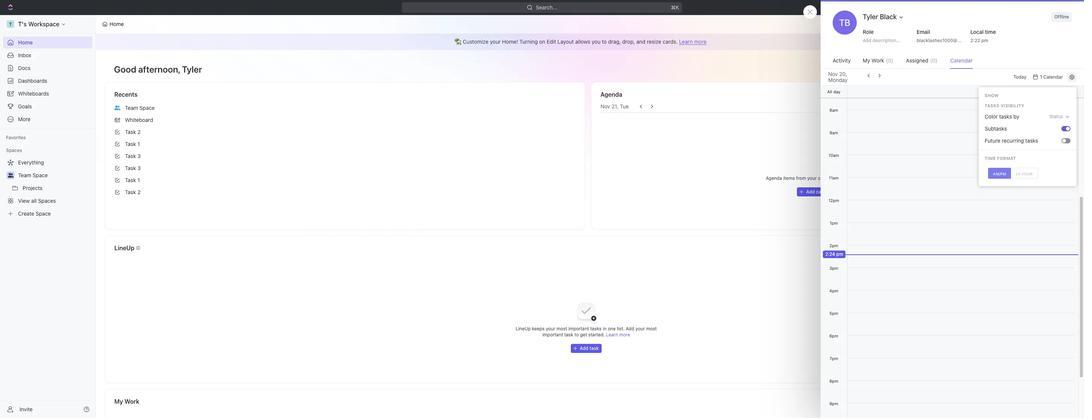 Task type: describe. For each thing, give the bounding box(es) containing it.
layout
[[558, 38, 574, 45]]

home!
[[502, 38, 518, 45]]

keeps
[[532, 326, 545, 332]]

3pm
[[830, 266, 838, 271]]

day
[[833, 89, 841, 94]]

team inside sidebar navigation
[[18, 172, 31, 178]]

cards
[[1058, 21, 1073, 27]]

3 for 2nd task 3 link from the bottom
[[137, 153, 141, 159]]

inbox
[[18, 52, 31, 58]]

1 vertical spatial learn
[[873, 175, 885, 181]]

manage
[[1037, 21, 1057, 27]]

show
[[985, 93, 999, 98]]

dashboards link
[[3, 75, 93, 87]]

whiteboards link
[[3, 88, 93, 100]]

12pm
[[829, 198, 839, 203]]

search...
[[536, 4, 557, 11]]

future
[[985, 137, 1001, 144]]

1 horizontal spatial team space
[[125, 105, 155, 111]]

0 vertical spatial space
[[139, 105, 155, 111]]

0 horizontal spatial learn
[[606, 332, 618, 338]]

pm
[[982, 38, 988, 43]]

future recurring tasks button
[[982, 135, 1062, 147]]

email
[[917, 29, 930, 35]]

0 vertical spatial team
[[125, 105, 138, 111]]

2 for task 2
[[137, 129, 141, 135]]

from
[[796, 175, 806, 181]]

docs link
[[3, 62, 93, 74]]

1 horizontal spatial home
[[110, 21, 124, 27]]

status
[[1049, 114, 1063, 119]]

task 3 for 1st task 3 link from the bottom of the page
[[125, 165, 141, 171]]

cards.
[[663, 38, 678, 45]]

items
[[783, 175, 795, 181]]

to inside lineup keeps your most important tasks in one list. add your most important task to get started.
[[575, 332, 579, 338]]

whiteboard link
[[111, 114, 579, 126]]

goals link
[[3, 100, 93, 113]]

spaces
[[6, 148, 22, 153]]

color
[[985, 113, 998, 120]]

add calendar integrations button
[[797, 187, 865, 196]]

activity
[[833, 57, 851, 64]]

lineup for lineup
[[114, 245, 134, 251]]

24
[[1016, 171, 1021, 176]]

add inside button
[[806, 189, 815, 195]]

task 2 link
[[111, 126, 579, 138]]

favorites button
[[3, 133, 29, 142]]

home inside sidebar navigation
[[18, 39, 33, 46]]

good
[[114, 64, 136, 75]]

‎task 2
[[125, 189, 141, 195]]

add calendar integrations
[[806, 189, 862, 195]]

0 horizontal spatial work
[[125, 398, 139, 405]]

recents
[[114, 91, 137, 98]]

8am
[[830, 108, 838, 113]]

0 horizontal spatial more
[[619, 332, 630, 338]]

get
[[580, 332, 587, 338]]

2 for ‎task 2
[[137, 189, 141, 195]]

show
[[848, 175, 859, 181]]

here.
[[861, 175, 871, 181]]

🏡
[[455, 38, 461, 45]]

24 hour
[[1016, 171, 1033, 176]]

tyler
[[182, 64, 202, 75]]

2 task 3 link from the top
[[111, 162, 579, 174]]

lineup for lineup keeps your most important tasks in one list. add your most important task to get started.
[[516, 326, 531, 332]]

integrations
[[836, 189, 862, 195]]

0 horizontal spatial team space link
[[18, 169, 91, 181]]

0 vertical spatial work
[[872, 57, 884, 64]]

6pm
[[830, 333, 838, 338]]

role
[[863, 29, 874, 35]]

local time 2:22 pm
[[971, 29, 996, 43]]

afternoon,
[[138, 64, 180, 75]]

started.
[[588, 332, 605, 338]]

add description... button
[[860, 36, 910, 45]]

your right list. at the right bottom of the page
[[636, 326, 645, 332]]

drag,
[[608, 38, 621, 45]]

9pm
[[830, 401, 838, 406]]

tasks visibility
[[985, 103, 1025, 108]]

local
[[971, 29, 984, 35]]

‎task 2 link
[[111, 186, 579, 198]]

inbox link
[[3, 49, 93, 61]]

agenda for agenda
[[601, 91, 622, 98]]

turning
[[520, 38, 538, 45]]

your right from at the right top of page
[[807, 175, 817, 181]]

calendar
[[816, 189, 835, 195]]

visibility
[[1001, 103, 1025, 108]]

role add description...
[[863, 29, 901, 43]]

task for task 2 link
[[125, 129, 136, 135]]

future recurring tasks
[[985, 137, 1038, 144]]

1 vertical spatial my work
[[114, 398, 139, 405]]

time
[[985, 156, 996, 161]]

all
[[827, 89, 832, 94]]

tb
[[839, 17, 850, 28]]

‎task 1
[[125, 177, 140, 183]]

tasks inside lineup keeps your most important tasks in one list. add your most important task to get started.
[[590, 326, 602, 332]]

you
[[592, 38, 601, 45]]

0 vertical spatial my
[[863, 57, 870, 64]]

one
[[608, 326, 616, 332]]

docs
[[18, 65, 30, 71]]

format
[[997, 156, 1016, 161]]

am/pm
[[993, 171, 1006, 176]]

lineup keeps your most important tasks in one list. add your most important task to get started.
[[516, 326, 657, 338]]

1 for task 1
[[137, 141, 140, 147]]

drop,
[[622, 38, 635, 45]]



Task type: locate. For each thing, give the bounding box(es) containing it.
learn more link
[[679, 38, 707, 45], [873, 175, 897, 181], [606, 332, 630, 338]]

learn more link right here.
[[873, 175, 897, 181]]

time
[[985, 29, 996, 35]]

whiteboards
[[18, 90, 49, 97]]

user group image down spaces at the top of page
[[8, 173, 13, 178]]

home
[[110, 21, 124, 27], [18, 39, 33, 46]]

task 3 for 2nd task 3 link from the bottom
[[125, 153, 141, 159]]

2 horizontal spatial learn
[[873, 175, 885, 181]]

your
[[490, 38, 501, 45], [807, 175, 817, 181], [546, 326, 555, 332], [636, 326, 645, 332]]

team space up whiteboard
[[125, 105, 155, 111]]

0 horizontal spatial most
[[557, 326, 567, 332]]

task for 2nd task 3 link from the bottom
[[125, 153, 136, 159]]

add right list. at the right bottom of the page
[[626, 326, 634, 332]]

team up whiteboard
[[125, 105, 138, 111]]

user group image
[[114, 105, 120, 110], [8, 173, 13, 178]]

4pm
[[830, 288, 838, 293]]

0 vertical spatial team space link
[[111, 102, 579, 114]]

1 horizontal spatial work
[[872, 57, 884, 64]]

goals
[[18, 103, 32, 110]]

2
[[137, 129, 141, 135], [137, 189, 141, 195]]

0 vertical spatial 2
[[137, 129, 141, 135]]

task down task 2 in the top left of the page
[[125, 141, 136, 147]]

agenda
[[601, 91, 622, 98], [766, 175, 782, 181]]

user group image inside team space "link"
[[114, 105, 120, 110]]

1 horizontal spatial learn more link
[[679, 38, 707, 45]]

user group image down recents
[[114, 105, 120, 110]]

0 vertical spatial agenda
[[601, 91, 622, 98]]

2 vertical spatial more
[[619, 332, 630, 338]]

new button
[[1020, 2, 1046, 14]]

1 3 from the top
[[137, 153, 141, 159]]

tasks up started.
[[590, 326, 602, 332]]

0 horizontal spatial space
[[33, 172, 48, 178]]

🏡 customize your home! turning on edit layout allows you to drag, drop, and resize cards. learn more
[[455, 38, 707, 45]]

1 horizontal spatial my work
[[863, 57, 884, 64]]

tasks inside future recurring tasks button
[[1025, 137, 1038, 144]]

‎task for ‎task 1
[[125, 177, 136, 183]]

whiteboard
[[125, 117, 153, 123]]

1 horizontal spatial user group image
[[114, 105, 120, 110]]

1
[[137, 141, 140, 147], [137, 177, 140, 183]]

learn down one
[[606, 332, 618, 338]]

1 for ‎task 1
[[137, 177, 140, 183]]

4 task from the top
[[125, 165, 136, 171]]

to left the get
[[575, 332, 579, 338]]

3 down task 1
[[137, 153, 141, 159]]

11am
[[829, 175, 839, 180]]

most right list. at the right bottom of the page
[[646, 326, 657, 332]]

tasks left by
[[999, 113, 1012, 120]]

2 task 3 from the top
[[125, 165, 141, 171]]

0 vertical spatial add
[[863, 38, 871, 43]]

2 vertical spatial tasks
[[590, 326, 602, 332]]

1 ‎task from the top
[[125, 177, 136, 183]]

user group image inside sidebar navigation
[[8, 173, 13, 178]]

2 vertical spatial learn
[[606, 332, 618, 338]]

learn right here.
[[873, 175, 885, 181]]

0 horizontal spatial lineup
[[114, 245, 134, 251]]

0 vertical spatial home
[[110, 21, 124, 27]]

2 vertical spatial learn more link
[[606, 332, 630, 338]]

learn more link right cards.
[[679, 38, 707, 45]]

3 task from the top
[[125, 153, 136, 159]]

task up task 1
[[125, 129, 136, 135]]

1 horizontal spatial tasks
[[999, 113, 1012, 120]]

will
[[840, 175, 847, 181]]

team down spaces at the top of page
[[18, 172, 31, 178]]

add inside role add description...
[[863, 38, 871, 43]]

2 most from the left
[[646, 326, 657, 332]]

to right you
[[602, 38, 607, 45]]

email blacklashes1000@gmail.com
[[917, 29, 980, 43]]

team space
[[125, 105, 155, 111], [18, 172, 48, 178]]

your right keeps
[[546, 326, 555, 332]]

2:22
[[971, 38, 980, 43]]

0 horizontal spatial tasks
[[590, 326, 602, 332]]

1 horizontal spatial my
[[863, 57, 870, 64]]

0 horizontal spatial learn more link
[[606, 332, 630, 338]]

task 1 link
[[111, 138, 579, 150]]

1 vertical spatial work
[[125, 398, 139, 405]]

0 vertical spatial tasks
[[999, 113, 1012, 120]]

1 horizontal spatial learn
[[679, 38, 693, 45]]

0 horizontal spatial my
[[114, 398, 123, 405]]

0 horizontal spatial home
[[18, 39, 33, 46]]

important down keeps
[[542, 332, 563, 338]]

sidebar navigation
[[0, 15, 96, 418]]

2 horizontal spatial learn more link
[[873, 175, 897, 181]]

favorites
[[6, 135, 26, 140]]

invite
[[20, 406, 33, 412]]

1 vertical spatial team space link
[[18, 169, 91, 181]]

task 3
[[125, 153, 141, 159], [125, 165, 141, 171]]

1 vertical spatial important
[[542, 332, 563, 338]]

task up the ‎task 1
[[125, 165, 136, 171]]

‎task down the ‎task 1
[[125, 189, 136, 195]]

on
[[539, 38, 545, 45]]

learn more link for agenda items from your calendars will show here. learn more
[[873, 175, 897, 181]]

1 horizontal spatial important
[[568, 326, 589, 332]]

1 vertical spatial agenda
[[766, 175, 782, 181]]

2 down whiteboard
[[137, 129, 141, 135]]

0 horizontal spatial important
[[542, 332, 563, 338]]

learn more link down list. at the right bottom of the page
[[606, 332, 630, 338]]

0 vertical spatial more
[[694, 38, 707, 45]]

1 vertical spatial 2
[[137, 189, 141, 195]]

add
[[863, 38, 871, 43], [806, 189, 815, 195], [626, 326, 634, 332]]

2 ‎task from the top
[[125, 189, 136, 195]]

2 2 from the top
[[137, 189, 141, 195]]

0 vertical spatial to
[[602, 38, 607, 45]]

tasks
[[985, 103, 1000, 108]]

calendars
[[818, 175, 839, 181]]

tasks
[[999, 113, 1012, 120], [1025, 137, 1038, 144], [590, 326, 602, 332]]

more right cards.
[[694, 38, 707, 45]]

1 task 3 from the top
[[125, 153, 141, 159]]

list.
[[617, 326, 625, 332]]

task 1
[[125, 141, 140, 147]]

task for the task 1 link
[[125, 141, 136, 147]]

10am
[[829, 153, 839, 158]]

hour
[[1022, 171, 1033, 176]]

0 horizontal spatial agenda
[[601, 91, 622, 98]]

task 3 down task 1
[[125, 153, 141, 159]]

2 1 from the top
[[137, 177, 140, 183]]

1 vertical spatial more
[[886, 175, 897, 181]]

important up the get
[[568, 326, 589, 332]]

0 vertical spatial user group image
[[114, 105, 120, 110]]

0 vertical spatial my work
[[863, 57, 884, 64]]

1 horizontal spatial lineup
[[516, 326, 531, 332]]

2 horizontal spatial more
[[886, 175, 897, 181]]

most up task
[[557, 326, 567, 332]]

description...
[[873, 38, 901, 43]]

1 vertical spatial space
[[33, 172, 48, 178]]

0 vertical spatial ‎task
[[125, 177, 136, 183]]

1 task from the top
[[125, 129, 136, 135]]

1 vertical spatial task 3
[[125, 165, 141, 171]]

1 vertical spatial add
[[806, 189, 815, 195]]

customize
[[463, 38, 489, 45]]

learn more link for 🏡 customize your home! turning on edit layout allows you to drag, drop, and resize cards. learn more
[[679, 38, 707, 45]]

edit
[[547, 38, 556, 45]]

good afternoon, tyler
[[114, 64, 202, 75]]

9am
[[830, 130, 838, 135]]

1 vertical spatial my
[[114, 398, 123, 405]]

1 horizontal spatial space
[[139, 105, 155, 111]]

upgrade
[[992, 4, 1013, 11]]

calendar
[[950, 57, 973, 64]]

3
[[137, 153, 141, 159], [137, 165, 141, 171]]

and
[[636, 38, 646, 45]]

0 horizontal spatial team
[[18, 172, 31, 178]]

task down task 1
[[125, 153, 136, 159]]

‎task for ‎task 2
[[125, 189, 136, 195]]

0 vertical spatial 3
[[137, 153, 141, 159]]

0 horizontal spatial add
[[626, 326, 634, 332]]

task
[[564, 332, 573, 338]]

2 horizontal spatial tasks
[[1025, 137, 1038, 144]]

time format
[[985, 156, 1016, 161]]

2 inside ‎task 2 link
[[137, 189, 141, 195]]

more down list. at the right bottom of the page
[[619, 332, 630, 338]]

3 for 1st task 3 link from the bottom of the page
[[137, 165, 141, 171]]

dashboards
[[18, 78, 47, 84]]

0 vertical spatial learn
[[679, 38, 693, 45]]

task 3 link up ‎task 1 link
[[111, 150, 579, 162]]

lineup inside lineup keeps your most important tasks in one list. add your most important task to get started.
[[516, 326, 531, 332]]

1 vertical spatial user group image
[[8, 173, 13, 178]]

0 horizontal spatial team space
[[18, 172, 48, 178]]

7pm
[[830, 356, 838, 361]]

1 vertical spatial ‎task
[[125, 189, 136, 195]]

your left home! on the left top
[[490, 38, 501, 45]]

task for 1st task 3 link from the bottom of the page
[[125, 165, 136, 171]]

1 horizontal spatial team
[[125, 105, 138, 111]]

tasks down subtasks button
[[1025, 137, 1038, 144]]

add down the role
[[863, 38, 871, 43]]

0 vertical spatial lineup
[[114, 245, 134, 251]]

learn
[[679, 38, 693, 45], [873, 175, 885, 181], [606, 332, 618, 338]]

more
[[694, 38, 707, 45], [886, 175, 897, 181], [619, 332, 630, 338]]

1 2 from the top
[[137, 129, 141, 135]]

important
[[568, 326, 589, 332], [542, 332, 563, 338]]

task 2
[[125, 129, 141, 135]]

0 vertical spatial team space
[[125, 105, 155, 111]]

1 1 from the top
[[137, 141, 140, 147]]

‎task 1 link
[[111, 174, 579, 186]]

recurring
[[1002, 137, 1024, 144]]

0 horizontal spatial my work
[[114, 398, 139, 405]]

0 horizontal spatial to
[[575, 332, 579, 338]]

0 vertical spatial task 3
[[125, 153, 141, 159]]

1 vertical spatial team
[[18, 172, 31, 178]]

0 vertical spatial learn more link
[[679, 38, 707, 45]]

team
[[125, 105, 138, 111], [18, 172, 31, 178]]

color tasks by
[[985, 113, 1019, 120]]

1 up ‎task 2
[[137, 177, 140, 183]]

learn right cards.
[[679, 38, 693, 45]]

1 down task 2 in the top left of the page
[[137, 141, 140, 147]]

subtasks
[[985, 125, 1007, 132]]

1 vertical spatial tasks
[[1025, 137, 1038, 144]]

1pm
[[830, 221, 838, 225]]

1 most from the left
[[557, 326, 567, 332]]

1 vertical spatial learn more link
[[873, 175, 897, 181]]

1 vertical spatial lineup
[[516, 326, 531, 332]]

1 horizontal spatial to
[[602, 38, 607, 45]]

1 vertical spatial 1
[[137, 177, 140, 183]]

more right here.
[[886, 175, 897, 181]]

team space inside sidebar navigation
[[18, 172, 48, 178]]

team space down spaces at the top of page
[[18, 172, 48, 178]]

1 vertical spatial home
[[18, 39, 33, 46]]

2 task from the top
[[125, 141, 136, 147]]

2 inside task 2 link
[[137, 129, 141, 135]]

home link
[[3, 37, 93, 49]]

blacklashes1000@gmail.com
[[917, 38, 980, 43]]

0 vertical spatial important
[[568, 326, 589, 332]]

resize
[[647, 38, 661, 45]]

1 horizontal spatial team space link
[[111, 102, 579, 114]]

2 3 from the top
[[137, 165, 141, 171]]

subtasks button
[[982, 123, 1062, 135]]

2 down the ‎task 1
[[137, 189, 141, 195]]

0 horizontal spatial user group image
[[8, 173, 13, 178]]

1 vertical spatial 3
[[137, 165, 141, 171]]

1 task 3 link from the top
[[111, 150, 579, 162]]

agenda for agenda items from your calendars will show here. learn more
[[766, 175, 782, 181]]

add left calendar
[[806, 189, 815, 195]]

assigned
[[906, 57, 929, 64]]

add inside lineup keeps your most important tasks in one list. add your most important task to get started.
[[626, 326, 634, 332]]

2pm
[[830, 243, 838, 248]]

0 vertical spatial 1
[[137, 141, 140, 147]]

1 vertical spatial team space
[[18, 172, 48, 178]]

3 up the ‎task 1
[[137, 165, 141, 171]]

today button
[[1011, 71, 1030, 83]]

1 horizontal spatial most
[[646, 326, 657, 332]]

manage cards button
[[1033, 18, 1077, 30]]

task 3 link down the task 1 link
[[111, 162, 579, 174]]

1 horizontal spatial more
[[694, 38, 707, 45]]

1 horizontal spatial agenda
[[766, 175, 782, 181]]

task 3 up the ‎task 1
[[125, 165, 141, 171]]

1 vertical spatial to
[[575, 332, 579, 338]]

‎task up ‎task 2
[[125, 177, 136, 183]]

1 horizontal spatial add
[[806, 189, 815, 195]]

space inside sidebar navigation
[[33, 172, 48, 178]]

in
[[603, 326, 607, 332]]

offline
[[1054, 14, 1069, 20]]

allows
[[575, 38, 590, 45]]

all day
[[827, 89, 841, 94]]

2 horizontal spatial add
[[863, 38, 871, 43]]

2 vertical spatial add
[[626, 326, 634, 332]]



Task type: vqa. For each thing, say whether or not it's contained in the screenshot.
1st Task 3 link from the top
yes



